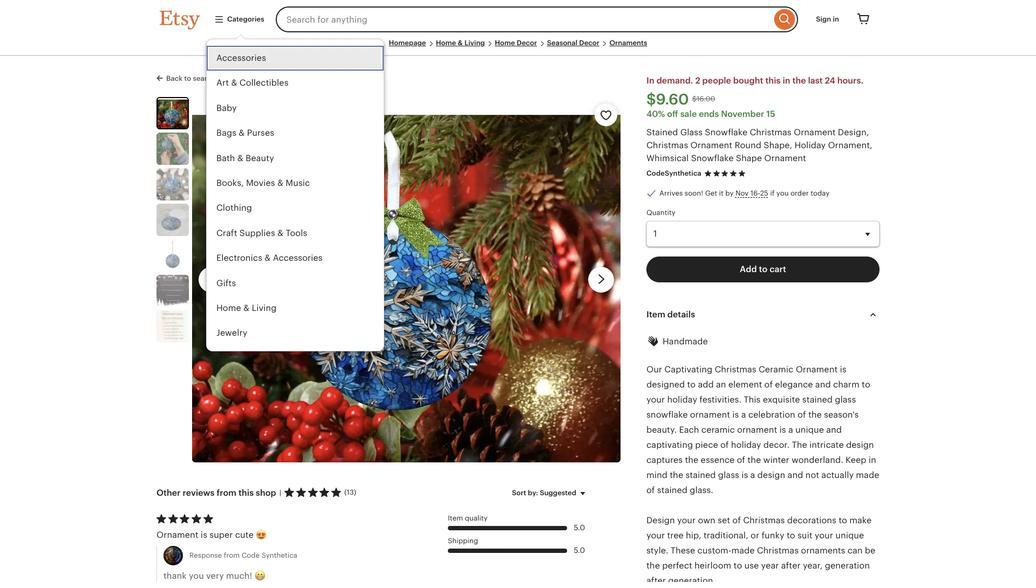 Task type: describe. For each thing, give the bounding box(es) containing it.
jewelry
[[216, 328, 247, 339]]

$16.00
[[692, 95, 715, 103]]

item details
[[646, 310, 695, 320]]

other reviews from this shop |
[[156, 488, 281, 498]]

1 horizontal spatial design
[[846, 440, 874, 450]]

1 horizontal spatial stained glass snowflake christmas ornament design christmas image 1 image
[[192, 97, 621, 463]]

bath & beauty
[[216, 153, 274, 163]]

24
[[825, 76, 835, 86]]

cart
[[770, 264, 786, 275]]

shop
[[256, 488, 276, 498]]

bags & purses link
[[207, 121, 384, 146]]

electronics
[[216, 253, 262, 263]]

16-
[[751, 189, 760, 197]]

to right charm
[[862, 380, 870, 390]]

2 horizontal spatial home
[[495, 39, 515, 47]]

0 horizontal spatial accessories
[[216, 53, 266, 63]]

the
[[792, 440, 807, 450]]

actually
[[821, 470, 854, 481]]

stained glass snowflake christmas ornament design christmas image 4 image
[[156, 204, 189, 236]]

the down piece
[[685, 455, 698, 466]]

christmas up shape,
[[750, 127, 791, 138]]

the inside the design your own set of christmas decorations to make your tree hip, traditional, or funky to suit your unique style. these custom-made christmas ornaments can be the perfect heirloom to use year after year, generation after generation.
[[646, 561, 660, 571]]

music
[[286, 178, 310, 188]]

demand.
[[657, 76, 693, 86]]

add to cart button
[[646, 257, 880, 283]]

in demand. 2 people bought this in the last 24 hours.
[[646, 76, 863, 86]]

quantity
[[646, 209, 675, 217]]

mind
[[646, 470, 668, 481]]

today
[[811, 189, 830, 197]]

jewelry link
[[207, 321, 384, 346]]

stained glass snowflake christmas ornament design christmas image 5 image
[[156, 239, 189, 272]]

shipping
[[448, 537, 478, 545]]

1 vertical spatial accessories
[[273, 253, 323, 263]]

1 horizontal spatial home
[[436, 39, 456, 47]]

purses
[[247, 128, 274, 138]]

add
[[740, 264, 757, 275]]

ornaments
[[609, 39, 647, 47]]

0 vertical spatial snowflake
[[705, 127, 747, 138]]

be
[[865, 546, 875, 556]]

ends
[[699, 109, 719, 119]]

not
[[805, 470, 819, 481]]

code
[[242, 552, 260, 560]]

paper
[[216, 353, 240, 364]]

response
[[189, 552, 222, 560]]

& inside electronics & accessories link
[[265, 253, 271, 263]]

made inside the design your own set of christmas decorations to make your tree hip, traditional, or funky to suit your unique style. these custom-made christmas ornaments can be the perfect heirloom to use year after year, generation after generation.
[[731, 546, 755, 556]]

0 horizontal spatial ornament
[[690, 410, 730, 420]]

ornament is super cute 😍
[[156, 531, 267, 541]]

thank
[[164, 572, 187, 582]]

of right essence
[[737, 455, 745, 466]]

sort
[[512, 489, 526, 497]]

generation
[[825, 561, 870, 571]]

stained
[[646, 127, 678, 138]]

home & living inside menu
[[216, 303, 277, 314]]

1 vertical spatial ornament
[[737, 425, 777, 435]]

item details button
[[637, 302, 889, 328]]

codesynthetica link
[[646, 169, 701, 178]]

sign
[[816, 15, 831, 23]]

our
[[646, 365, 662, 375]]

by
[[725, 189, 734, 197]]

christmas inside our captivating christmas ceramic ornament is designed to add an element of elegance and charm to your holiday festivities. this exquisite stained glass snowflake ornament is a celebration of the season's beauty. each ceramic ornament is a unique and captivating piece of holiday decor. the intricate design captures the essence of the winter wonderland. keep in mind the stained glass is a design and not actually made of stained glass.
[[715, 365, 756, 375]]

0 vertical spatial from
[[217, 488, 236, 498]]

suggested
[[540, 489, 576, 497]]

menu bar containing homepage
[[160, 39, 876, 56]]

collectibles
[[239, 78, 288, 88]]

to left use
[[734, 561, 742, 571]]

much!
[[226, 572, 252, 582]]

electronics & accessories link
[[207, 246, 384, 271]]

unique inside the design your own set of christmas decorations to make your tree hip, traditional, or funky to suit your unique style. these custom-made christmas ornaments can be the perfect heirloom to use year after year, generation after generation.
[[835, 531, 864, 541]]

😁
[[254, 572, 265, 582]]

to left add
[[687, 380, 696, 390]]

it
[[719, 189, 724, 197]]

seasonal decor link
[[547, 39, 600, 47]]

element
[[728, 380, 762, 390]]

0 vertical spatial this
[[765, 76, 781, 86]]

exquisite
[[763, 395, 800, 405]]

make
[[849, 516, 872, 526]]

1 horizontal spatial glass
[[835, 395, 856, 405]]

perfect
[[662, 561, 692, 571]]

& inside menu bar
[[458, 39, 463, 47]]

own
[[698, 516, 715, 526]]

nov
[[735, 189, 749, 197]]

stained glass snowflake christmas ornament design christmas image 2 image
[[156, 133, 189, 165]]

bath
[[216, 153, 235, 163]]

home & living inside menu bar
[[436, 39, 485, 47]]

item for item quality
[[448, 515, 463, 523]]

& inside paper & party supplies link
[[242, 353, 248, 364]]

quality
[[465, 515, 488, 523]]

shape
[[736, 153, 762, 164]]

paper & party supplies link
[[207, 346, 384, 371]]

of down the ceramic
[[764, 380, 773, 390]]

art & collectibles link
[[207, 71, 384, 96]]

0 vertical spatial and
[[815, 380, 831, 390]]

unique inside our captivating christmas ceramic ornament is designed to add an element of elegance and charm to your holiday festivities. this exquisite stained glass snowflake ornament is a celebration of the season's beauty. each ceramic ornament is a unique and captivating piece of holiday decor. the intricate design captures the essence of the winter wonderland. keep in mind the stained glass is a design and not actually made of stained glass.
[[795, 425, 824, 435]]

5.0 for shipping
[[574, 547, 585, 555]]

traditional,
[[704, 531, 748, 541]]

ornament up "holiday"
[[794, 127, 836, 138]]

results
[[217, 74, 240, 83]]

heirloom
[[695, 561, 731, 571]]

custom-
[[697, 546, 731, 556]]

handmade
[[663, 337, 708, 347]]

christmas up or
[[743, 516, 785, 526]]

in inside our captivating christmas ceramic ornament is designed to add an element of elegance and charm to your holiday festivities. this exquisite stained glass snowflake ornament is a celebration of the season's beauty. each ceramic ornament is a unique and captivating piece of holiday decor. the intricate design captures the essence of the winter wonderland. keep in mind the stained glass is a design and not actually made of stained glass.
[[869, 455, 876, 466]]

wonderland.
[[792, 455, 843, 466]]

movies
[[246, 178, 275, 188]]

snowflake
[[646, 410, 688, 420]]

glass
[[680, 127, 703, 138]]

bags
[[216, 128, 236, 138]]

bath & beauty link
[[207, 146, 384, 171]]

whimsical
[[646, 153, 689, 164]]

25
[[760, 189, 768, 197]]

captivating
[[664, 365, 712, 375]]

home decor link
[[495, 39, 537, 47]]

😍
[[256, 531, 267, 541]]

christmas down funky
[[757, 546, 799, 556]]

bought
[[733, 76, 763, 86]]

your inside our captivating christmas ceramic ornament is designed to add an element of elegance and charm to your holiday festivities. this exquisite stained glass snowflake ornament is a celebration of the season's beauty. each ceramic ornament is a unique and captivating piece of holiday decor. the intricate design captures the essence of the winter wonderland. keep in mind the stained glass is a design and not actually made of stained glass.
[[646, 395, 665, 405]]

shape,
[[764, 140, 792, 151]]

accessories link
[[207, 46, 384, 71]]

home decor
[[495, 39, 537, 47]]

clothing link
[[207, 196, 384, 221]]

if
[[770, 189, 775, 197]]

1 horizontal spatial you
[[776, 189, 789, 197]]

arrives soon! get it by nov 16-25 if you order today
[[659, 189, 830, 197]]

15
[[766, 109, 775, 119]]

1 vertical spatial holiday
[[731, 440, 761, 450]]

1 vertical spatial and
[[826, 425, 842, 435]]

people
[[702, 76, 731, 86]]

ornament inside our captivating christmas ceramic ornament is designed to add an element of elegance and charm to your holiday festivities. this exquisite stained glass snowflake ornament is a celebration of the season's beauty. each ceramic ornament is a unique and captivating piece of holiday decor. the intricate design captures the essence of the winter wonderland. keep in mind the stained glass is a design and not actually made of stained glass.
[[796, 365, 838, 375]]

(13)
[[344, 489, 356, 497]]



Task type: vqa. For each thing, say whether or not it's contained in the screenshot.
'Engraving'
no



Task type: locate. For each thing, give the bounding box(es) containing it.
made up use
[[731, 546, 755, 556]]

Search for anything text field
[[276, 6, 772, 32]]

stained up 'glass.'
[[686, 470, 716, 481]]

stained
[[802, 395, 833, 405], [686, 470, 716, 481], [657, 486, 687, 496]]

& down craft supplies & tools
[[265, 253, 271, 263]]

holiday up snowflake
[[667, 395, 697, 405]]

ornament,
[[828, 140, 872, 151]]

glass down charm
[[835, 395, 856, 405]]

1 vertical spatial stained
[[686, 470, 716, 481]]

sale
[[680, 109, 697, 119]]

home down search for anything text box
[[495, 39, 515, 47]]

baby link
[[207, 96, 384, 121]]

stained glass snowflake christmas ornament design christmas image 6 image
[[156, 275, 189, 307]]

0 vertical spatial supplies
[[239, 228, 275, 238]]

1 vertical spatial a
[[788, 425, 793, 435]]

2
[[695, 76, 700, 86]]

1 horizontal spatial home & living
[[436, 39, 485, 47]]

1 horizontal spatial a
[[750, 470, 755, 481]]

0 horizontal spatial home & living
[[216, 303, 277, 314]]

home & living up jewelry
[[216, 303, 277, 314]]

from right reviews
[[217, 488, 236, 498]]

in inside button
[[833, 15, 839, 23]]

supplies
[[239, 228, 275, 238], [274, 353, 310, 364]]

winter
[[763, 455, 789, 466]]

1 vertical spatial glass
[[718, 470, 739, 481]]

christmas up whimsical
[[646, 140, 688, 151]]

2 vertical spatial stained
[[657, 486, 687, 496]]

unique up 'can'
[[835, 531, 864, 541]]

item left "details"
[[646, 310, 665, 320]]

2 horizontal spatial in
[[869, 455, 876, 466]]

after down perfect
[[646, 576, 666, 583]]

0 horizontal spatial design
[[757, 470, 785, 481]]

design up keep
[[846, 440, 874, 450]]

0 vertical spatial home & living link
[[436, 39, 485, 47]]

back to search results
[[166, 74, 240, 83]]

of down mind
[[646, 486, 655, 496]]

this right bought
[[765, 76, 781, 86]]

home & living link right homepage
[[436, 39, 485, 47]]

0 vertical spatial item
[[646, 310, 665, 320]]

to left make
[[839, 516, 847, 526]]

& up jewelry
[[243, 303, 249, 314]]

0 vertical spatial holiday
[[667, 395, 697, 405]]

home inside menu
[[216, 303, 241, 314]]

art
[[216, 78, 229, 88]]

this left shop
[[238, 488, 254, 498]]

& right homepage
[[458, 39, 463, 47]]

to right back
[[184, 74, 191, 83]]

your down designed
[[646, 395, 665, 405]]

your up hip,
[[677, 516, 696, 526]]

the down style.
[[646, 561, 660, 571]]

home & living right homepage
[[436, 39, 485, 47]]

ceramic
[[701, 425, 735, 435]]

design down winter
[[757, 470, 785, 481]]

& right bath
[[237, 153, 243, 163]]

1 vertical spatial design
[[757, 470, 785, 481]]

1 horizontal spatial in
[[833, 15, 839, 23]]

each
[[679, 425, 699, 435]]

books,
[[216, 178, 244, 188]]

0 vertical spatial ornament
[[690, 410, 730, 420]]

1 horizontal spatial home & living link
[[436, 39, 485, 47]]

of right set
[[732, 516, 741, 526]]

1 vertical spatial unique
[[835, 531, 864, 541]]

other
[[156, 488, 181, 498]]

ornaments link
[[609, 39, 647, 47]]

ornament down shape,
[[764, 153, 806, 164]]

1 horizontal spatial ornament
[[737, 425, 777, 435]]

menu bar
[[160, 39, 876, 56]]

& inside books, movies & music link
[[277, 178, 283, 188]]

and left "not"
[[788, 470, 803, 481]]

to left cart
[[759, 264, 768, 275]]

menu inside banner
[[206, 39, 384, 371]]

stained glass snowflake christmas ornament design christmas image 3 image
[[156, 168, 189, 201]]

None search field
[[276, 6, 798, 32]]

glass down essence
[[718, 470, 739, 481]]

after right year
[[781, 561, 801, 571]]

0 horizontal spatial a
[[741, 410, 746, 420]]

living for top home & living link
[[464, 39, 485, 47]]

glass.
[[690, 486, 713, 496]]

40% off sale ends november 15
[[646, 109, 775, 119]]

the left 'season's'
[[808, 410, 822, 420]]

0 horizontal spatial holiday
[[667, 395, 697, 405]]

cute
[[235, 531, 254, 541]]

festivities.
[[700, 395, 741, 405]]

stained glass snowflake christmas ornament design, christmas ornament round shape, holiday ornament, whimsical snowflake shape ornament
[[646, 127, 872, 164]]

and left charm
[[815, 380, 831, 390]]

of inside the design your own set of christmas decorations to make your tree hip, traditional, or funky to suit your unique style. these custom-made christmas ornaments can be the perfect heirloom to use year after year, generation after generation.
[[732, 516, 741, 526]]

and down 'season's'
[[826, 425, 842, 435]]

books, movies & music link
[[207, 171, 384, 196]]

in
[[833, 15, 839, 23], [783, 76, 790, 86], [869, 455, 876, 466]]

menu
[[206, 39, 384, 371]]

2 vertical spatial in
[[869, 455, 876, 466]]

gifts
[[216, 278, 236, 288]]

0 horizontal spatial in
[[783, 76, 790, 86]]

0 vertical spatial you
[[776, 189, 789, 197]]

5.0 for item quality
[[574, 524, 585, 533]]

party
[[251, 353, 272, 364]]

unique up the at the bottom of the page
[[795, 425, 824, 435]]

stained glass snowflake christmas ornament design christmas image 1 image
[[192, 97, 621, 463], [158, 98, 188, 128]]

1 horizontal spatial this
[[765, 76, 781, 86]]

2 decor from the left
[[579, 39, 600, 47]]

the left last
[[792, 76, 806, 86]]

0 vertical spatial stained
[[802, 395, 833, 405]]

living for the bottom home & living link
[[252, 303, 277, 314]]

none search field inside banner
[[276, 6, 798, 32]]

0 vertical spatial unique
[[795, 425, 824, 435]]

from left code
[[224, 552, 240, 560]]

0 vertical spatial home & living
[[436, 39, 485, 47]]

$9.60 $16.00
[[646, 91, 715, 108]]

holiday
[[667, 395, 697, 405], [731, 440, 761, 450]]

& right bags
[[239, 128, 245, 138]]

in right sign
[[833, 15, 839, 23]]

back to search results link
[[156, 72, 240, 84]]

details
[[667, 310, 695, 320]]

banner containing accessories
[[140, 0, 896, 371]]

in left last
[[783, 76, 790, 86]]

1 horizontal spatial item
[[646, 310, 665, 320]]

an
[[716, 380, 726, 390]]

categories button
[[206, 10, 272, 29]]

0 vertical spatial made
[[856, 470, 879, 481]]

of down the ceramic at the bottom of the page
[[720, 440, 729, 450]]

home & living link down electronics & accessories link
[[207, 296, 384, 321]]

1 horizontal spatial accessories
[[273, 253, 323, 263]]

1 horizontal spatial after
[[781, 561, 801, 571]]

captivating
[[646, 440, 693, 450]]

0 horizontal spatial living
[[252, 303, 277, 314]]

homepage link
[[389, 39, 426, 47]]

you
[[776, 189, 789, 197], [189, 572, 204, 582]]

baby
[[216, 103, 237, 113]]

item for item details
[[646, 310, 665, 320]]

& inside bags & purses link
[[239, 128, 245, 138]]

holiday left the decor.
[[731, 440, 761, 450]]

2 vertical spatial a
[[750, 470, 755, 481]]

art & collectibles
[[216, 78, 288, 88]]

1 vertical spatial home & living link
[[207, 296, 384, 321]]

year,
[[803, 561, 823, 571]]

your up style.
[[646, 531, 665, 541]]

item inside dropdown button
[[646, 310, 665, 320]]

synthetica
[[262, 552, 297, 560]]

menu containing accessories
[[206, 39, 384, 371]]

to inside back to search results link
[[184, 74, 191, 83]]

season's
[[824, 410, 859, 420]]

made inside our captivating christmas ceramic ornament is designed to add an element of elegance and charm to your holiday festivities. this exquisite stained glass snowflake ornament is a celebration of the season's beauty. each ceramic ornament is a unique and captivating piece of holiday decor. the intricate design captures the essence of the winter wonderland. keep in mind the stained glass is a design and not actually made of stained glass.
[[856, 470, 879, 481]]

your
[[646, 395, 665, 405], [677, 516, 696, 526], [646, 531, 665, 541], [815, 531, 833, 541]]

elegance
[[775, 380, 813, 390]]

0 horizontal spatial item
[[448, 515, 463, 523]]

decor for home decor
[[517, 39, 537, 47]]

0 horizontal spatial stained glass snowflake christmas ornament design christmas image 1 image
[[158, 98, 188, 128]]

decorations
[[787, 516, 836, 526]]

the down captures on the bottom of the page
[[670, 470, 683, 481]]

0 horizontal spatial glass
[[718, 470, 739, 481]]

1 vertical spatial home & living
[[216, 303, 277, 314]]

can
[[848, 546, 863, 556]]

living left home decor link
[[464, 39, 485, 47]]

supplies up electronics & accessories
[[239, 228, 275, 238]]

1 vertical spatial snowflake
[[691, 153, 734, 164]]

generation.
[[668, 576, 716, 583]]

0 horizontal spatial made
[[731, 546, 755, 556]]

christmas up element
[[715, 365, 756, 375]]

0 horizontal spatial decor
[[517, 39, 537, 47]]

you left very
[[189, 572, 204, 582]]

decor.
[[763, 440, 790, 450]]

living down gifts link
[[252, 303, 277, 314]]

november
[[721, 109, 764, 119]]

0 horizontal spatial you
[[189, 572, 204, 582]]

decor for seasonal decor
[[579, 39, 600, 47]]

1 5.0 from the top
[[574, 524, 585, 533]]

gifts link
[[207, 271, 384, 296]]

stained down elegance
[[802, 395, 833, 405]]

of
[[764, 380, 773, 390], [798, 410, 806, 420], [720, 440, 729, 450], [737, 455, 745, 466], [646, 486, 655, 496], [732, 516, 741, 526]]

set
[[718, 516, 730, 526]]

1 vertical spatial from
[[224, 552, 240, 560]]

& left tools
[[277, 228, 283, 238]]

ornaments
[[801, 546, 845, 556]]

these
[[671, 546, 695, 556]]

of down the exquisite
[[798, 410, 806, 420]]

2 horizontal spatial a
[[788, 425, 793, 435]]

stained down mind
[[657, 486, 687, 496]]

1 vertical spatial you
[[189, 572, 204, 582]]

beauty
[[246, 153, 274, 163]]

2 5.0 from the top
[[574, 547, 585, 555]]

after
[[781, 561, 801, 571], [646, 576, 666, 583]]

0 vertical spatial design
[[846, 440, 874, 450]]

&
[[458, 39, 463, 47], [231, 78, 237, 88], [239, 128, 245, 138], [237, 153, 243, 163], [277, 178, 283, 188], [277, 228, 283, 238], [265, 253, 271, 263], [243, 303, 249, 314], [242, 353, 248, 364]]

ornament up response
[[156, 531, 198, 541]]

use
[[744, 561, 759, 571]]

home & living
[[436, 39, 485, 47], [216, 303, 277, 314]]

in right keep
[[869, 455, 876, 466]]

1 horizontal spatial living
[[464, 39, 485, 47]]

0 horizontal spatial after
[[646, 576, 666, 583]]

suit
[[797, 531, 812, 541]]

stained glass snowflake christmas ornament design christmas image 7 image
[[156, 311, 189, 343]]

1 decor from the left
[[517, 39, 537, 47]]

0 horizontal spatial home
[[216, 303, 241, 314]]

1 vertical spatial living
[[252, 303, 277, 314]]

snowflake down glass
[[691, 153, 734, 164]]

0 horizontal spatial home & living link
[[207, 296, 384, 321]]

1 horizontal spatial unique
[[835, 531, 864, 541]]

supplies down jewelry link
[[274, 353, 310, 364]]

sort by: suggested button
[[504, 482, 597, 505]]

to inside the "add to cart" button
[[759, 264, 768, 275]]

1 vertical spatial supplies
[[274, 353, 310, 364]]

ornament down glass
[[690, 140, 732, 151]]

home right homepage
[[436, 39, 456, 47]]

holiday
[[795, 140, 826, 151]]

craft
[[216, 228, 237, 238]]

$9.60
[[646, 91, 689, 108]]

by:
[[528, 489, 538, 497]]

decor right the seasonal
[[579, 39, 600, 47]]

0 horizontal spatial unique
[[795, 425, 824, 435]]

1 vertical spatial in
[[783, 76, 790, 86]]

glass
[[835, 395, 856, 405], [718, 470, 739, 481]]

2 vertical spatial and
[[788, 470, 803, 481]]

living inside menu bar
[[464, 39, 485, 47]]

sign in button
[[808, 10, 847, 29]]

style.
[[646, 546, 668, 556]]

1 vertical spatial after
[[646, 576, 666, 583]]

& right art
[[231, 78, 237, 88]]

you right if
[[776, 189, 789, 197]]

soon! get
[[685, 189, 717, 197]]

snowflake down 40% off sale ends november 15
[[705, 127, 747, 138]]

the left winter
[[748, 455, 761, 466]]

accessories down craft supplies & tools link
[[273, 253, 323, 263]]

1 vertical spatial this
[[238, 488, 254, 498]]

0 vertical spatial glass
[[835, 395, 856, 405]]

round
[[735, 140, 761, 151]]

1 vertical spatial made
[[731, 546, 755, 556]]

1 horizontal spatial holiday
[[731, 440, 761, 450]]

0 vertical spatial living
[[464, 39, 485, 47]]

decor
[[517, 39, 537, 47], [579, 39, 600, 47]]

1 vertical spatial item
[[448, 515, 463, 523]]

0 vertical spatial a
[[741, 410, 746, 420]]

& left music
[[277, 178, 283, 188]]

ornament up elegance
[[796, 365, 838, 375]]

made down keep
[[856, 470, 879, 481]]

0 vertical spatial in
[[833, 15, 839, 23]]

1 horizontal spatial made
[[856, 470, 879, 481]]

& inside art & collectibles link
[[231, 78, 237, 88]]

add to cart
[[740, 264, 786, 275]]

ornament up the ceramic at the bottom of the page
[[690, 410, 730, 420]]

1 vertical spatial 5.0
[[574, 547, 585, 555]]

0 horizontal spatial this
[[238, 488, 254, 498]]

ornament down the celebration
[[737, 425, 777, 435]]

codesynthetica
[[646, 169, 701, 178]]

your up ornaments
[[815, 531, 833, 541]]

& inside bath & beauty link
[[237, 153, 243, 163]]

essence
[[701, 455, 735, 466]]

0 vertical spatial accessories
[[216, 53, 266, 63]]

home down gifts
[[216, 303, 241, 314]]

decor down search for anything text box
[[517, 39, 537, 47]]

& inside craft supplies & tools link
[[277, 228, 283, 238]]

seasonal
[[547, 39, 577, 47]]

0 vertical spatial 5.0
[[574, 524, 585, 533]]

accessories up results
[[216, 53, 266, 63]]

to left suit
[[787, 531, 795, 541]]

to
[[184, 74, 191, 83], [759, 264, 768, 275], [687, 380, 696, 390], [862, 380, 870, 390], [839, 516, 847, 526], [787, 531, 795, 541], [734, 561, 742, 571]]

living inside home & living link
[[252, 303, 277, 314]]

banner
[[140, 0, 896, 371]]

response from code synthetica
[[189, 552, 297, 560]]

item left quality at the bottom of page
[[448, 515, 463, 523]]

add
[[698, 380, 714, 390]]

1 horizontal spatial decor
[[579, 39, 600, 47]]

design,
[[838, 127, 869, 138]]

0 vertical spatial after
[[781, 561, 801, 571]]

& left party
[[242, 353, 248, 364]]



